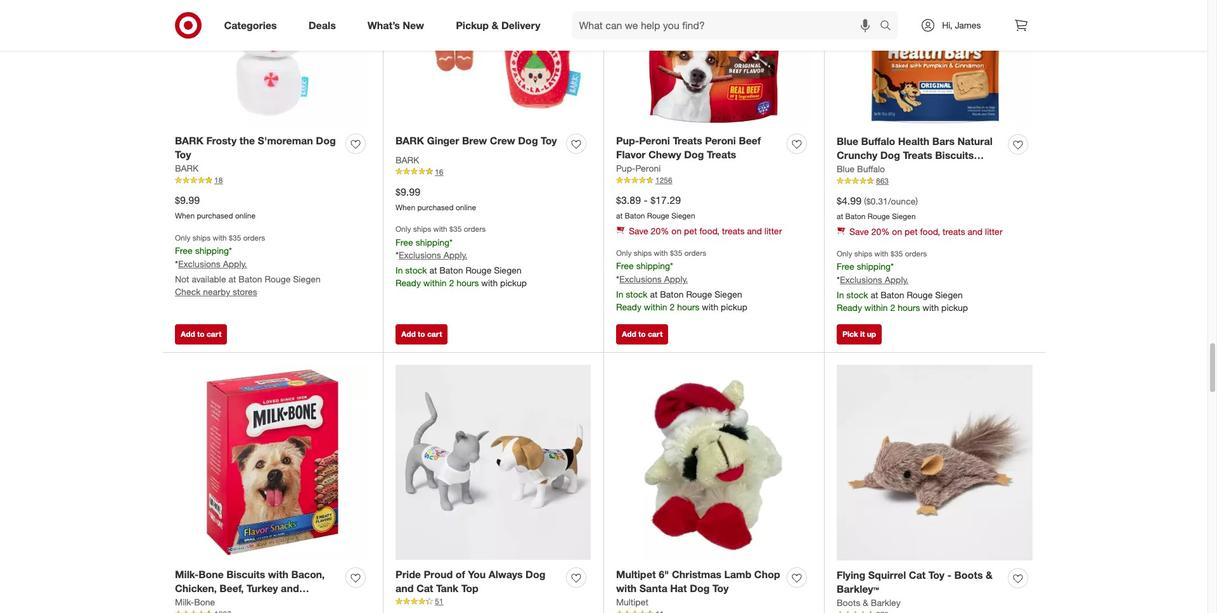 Task type: locate. For each thing, give the bounding box(es) containing it.
exclusions apply. button for bark ginger brew crew dog toy
[[399, 249, 467, 262]]

0 horizontal spatial online
[[235, 211, 256, 221]]

rouge for blue buffalo health bars natural crunchy dog treats biscuits pumpkin & cinnamon flavor - 16oz
[[907, 290, 933, 301]]

buffalo inside blue buffalo health bars natural crunchy dog treats biscuits pumpkin & cinnamon flavor - 16oz
[[861, 135, 895, 147]]

milk- down chicken,
[[175, 597, 194, 608]]

flavor inside pup-peroni treats peroni beef flavor chewy dog treats
[[616, 149, 646, 161]]

multipet
[[616, 568, 656, 581], [616, 597, 649, 608]]

biscuits inside milk-bone biscuits with bacon, chicken, beef, turkey and sausage flavor dog treats
[[227, 568, 265, 581]]

with inside milk-bone biscuits with bacon, chicken, beef, turkey and sausage flavor dog treats
[[268, 568, 288, 581]]

0 horizontal spatial flavor
[[218, 597, 248, 610]]

chicken,
[[175, 583, 217, 596]]

)
[[916, 196, 918, 207]]

milk- inside milk-bone biscuits with bacon, chicken, beef, turkey and sausage flavor dog treats
[[175, 568, 199, 581]]

dog down the turkey on the left of page
[[251, 597, 271, 610]]

1 horizontal spatial $9.99
[[396, 186, 420, 198]]

add
[[181, 329, 195, 339], [401, 329, 416, 339], [622, 329, 636, 339]]

0 horizontal spatial 2
[[449, 278, 454, 289]]

0 vertical spatial boots
[[955, 569, 983, 582]]

flavor up pup-peroni
[[616, 149, 646, 161]]

bone up chicken,
[[199, 568, 224, 581]]

add to cart for bark ginger brew crew dog toy
[[401, 329, 442, 339]]

- inside flying squirrel cat toy - boots & barkley™
[[948, 569, 952, 582]]

3 to from the left
[[639, 329, 646, 339]]

0 horizontal spatial bark link
[[175, 162, 199, 175]]

0 horizontal spatial treats
[[722, 226, 745, 237]]

1 horizontal spatial add to cart button
[[396, 324, 448, 345]]

rouge for pup-peroni treats peroni beef flavor chewy dog treats
[[686, 289, 712, 300]]

exclusions
[[399, 250, 441, 261], [178, 259, 221, 270], [619, 274, 662, 285], [840, 275, 882, 285]]

3 add to cart from the left
[[622, 329, 663, 339]]

orders inside only ships with $35 orders free shipping * * exclusions apply. not available at baton rouge siegen check nearby stores
[[243, 233, 265, 243]]

treats down the 863 "link"
[[943, 226, 965, 237]]

multipet up santa
[[616, 568, 656, 581]]

1 cart from the left
[[207, 329, 222, 339]]

0 horizontal spatial save 20% on pet food, treats and litter
[[629, 226, 782, 237]]

siegen for blue buffalo health bars natural crunchy dog treats biscuits pumpkin & cinnamon flavor - 16oz
[[935, 290, 963, 301]]

1 add to cart from the left
[[181, 329, 222, 339]]

0 horizontal spatial biscuits
[[227, 568, 265, 581]]

1 horizontal spatial $9.99 when purchased online
[[396, 186, 476, 212]]

0 horizontal spatial add to cart button
[[175, 324, 227, 345]]

what's new link
[[357, 11, 440, 39]]

blue up 16oz
[[837, 164, 855, 175]]

top
[[461, 583, 479, 596]]

shipping for bark frosty the s'moreman dog toy
[[195, 246, 229, 256]]

only ships with $35 orders free shipping * * exclusions apply. in stock at  baton rouge siegen ready within 2 hours with pickup for pup-peroni treats peroni beef flavor chewy dog treats
[[616, 249, 748, 313]]

boots
[[955, 569, 983, 582], [837, 598, 861, 609]]

milk- for milk-bone
[[175, 597, 194, 608]]

and
[[747, 226, 762, 237], [968, 226, 983, 237], [281, 583, 299, 596], [396, 583, 414, 596]]

bark frosty the s'moreman dog toy image
[[175, 0, 370, 126], [175, 0, 370, 126]]

pup- inside "pup-peroni" link
[[616, 163, 636, 174]]

orders down )
[[905, 249, 927, 259]]

pick it up
[[843, 329, 876, 339]]

bark link for bark frosty the s'moreman dog toy
[[175, 162, 199, 175]]

pet for $17.29
[[684, 226, 697, 237]]

dog up 863
[[880, 149, 900, 162]]

within for pup-peroni treats peroni beef flavor chewy dog treats
[[644, 302, 667, 313]]

siegen
[[672, 211, 695, 221], [892, 212, 916, 221], [494, 265, 522, 276], [293, 274, 321, 285], [715, 289, 742, 300], [935, 290, 963, 301]]

dog right chewy
[[684, 149, 704, 161]]

on down $3.89 - $17.29 at baton rouge siegen
[[672, 226, 682, 237]]

$9.99 when purchased online down 16
[[396, 186, 476, 212]]

only
[[396, 225, 411, 234], [175, 233, 190, 243], [616, 249, 632, 258], [837, 249, 852, 259]]

$9.99 when purchased online down 18 at the left top
[[175, 194, 256, 221]]

2 horizontal spatial pickup
[[942, 302, 968, 313]]

at inside only ships with $35 orders free shipping * * exclusions apply. not available at baton rouge siegen check nearby stores
[[229, 274, 236, 285]]

exclusions inside only ships with $35 orders free shipping * * exclusions apply. not available at baton rouge siegen check nearby stores
[[178, 259, 221, 270]]

2 blue from the top
[[837, 164, 855, 175]]

buffalo up crunchy
[[861, 135, 895, 147]]

2 horizontal spatial add to cart button
[[616, 324, 668, 345]]

bark link for bark ginger brew crew dog toy
[[396, 154, 419, 166]]

1 horizontal spatial cat
[[909, 569, 926, 582]]

1 horizontal spatial cart
[[427, 329, 442, 339]]

ships for blue buffalo health bars natural crunchy dog treats biscuits pumpkin & cinnamon flavor - 16oz
[[855, 249, 873, 259]]

pickup
[[500, 278, 527, 289], [721, 302, 748, 313], [942, 302, 968, 313]]

2 multipet from the top
[[616, 597, 649, 608]]

0 horizontal spatial boots
[[837, 598, 861, 609]]

apply. for blue buffalo health bars natural crunchy dog treats biscuits pumpkin & cinnamon flavor - 16oz
[[885, 275, 909, 285]]

3 cart from the left
[[648, 329, 663, 339]]

1 horizontal spatial food,
[[920, 226, 940, 237]]

1 horizontal spatial purchased
[[417, 203, 454, 212]]

ships for pup-peroni treats peroni beef flavor chewy dog treats
[[634, 249, 652, 258]]

$3.89
[[616, 194, 641, 207]]

buffalo up 863
[[857, 164, 885, 175]]

0 horizontal spatial in
[[396, 265, 403, 276]]

1 horizontal spatial online
[[456, 203, 476, 212]]

2 horizontal spatial 2
[[890, 302, 895, 313]]

peroni for pup-peroni
[[636, 163, 661, 174]]

2 vertical spatial flavor
[[218, 597, 248, 610]]

toy inside flying squirrel cat toy - boots & barkley™
[[929, 569, 945, 582]]

bark for bark ginger brew crew dog toy
[[396, 134, 424, 147]]

1 horizontal spatial biscuits
[[935, 149, 974, 162]]

2 horizontal spatial in
[[837, 290, 844, 301]]

2 milk- from the top
[[175, 597, 194, 608]]

0 horizontal spatial add
[[181, 329, 195, 339]]

- down natural
[[976, 164, 980, 176]]

free for blue buffalo health bars natural crunchy dog treats biscuits pumpkin & cinnamon flavor - 16oz
[[837, 261, 855, 272]]

santa
[[640, 583, 668, 596]]

cat down proud
[[417, 583, 433, 596]]

2 add to cart button from the left
[[396, 324, 448, 345]]

3 add to cart button from the left
[[616, 324, 668, 345]]

dog inside multipet 6" christmas lamb chop with santa hat dog toy
[[690, 583, 710, 596]]

1 multipet from the top
[[616, 568, 656, 581]]

blue
[[837, 135, 859, 147], [837, 164, 855, 175]]

$35 inside only ships with $35 orders free shipping * * exclusions apply. not available at baton rouge siegen check nearby stores
[[229, 233, 241, 243]]

1 horizontal spatial ready
[[616, 302, 642, 313]]

orders down 16 link
[[464, 225, 486, 234]]

0 horizontal spatial save
[[629, 226, 648, 237]]

0 horizontal spatial add to cart
[[181, 329, 222, 339]]

1 horizontal spatial flavor
[[616, 149, 646, 161]]

1 vertical spatial flavor
[[944, 164, 973, 176]]

- right $3.89
[[644, 194, 648, 207]]

dog down christmas
[[690, 583, 710, 596]]

$9.99 when purchased online for frosty
[[175, 194, 256, 221]]

ready for pup-peroni treats peroni beef flavor chewy dog treats
[[616, 302, 642, 313]]

1 horizontal spatial treats
[[943, 226, 965, 237]]

1 vertical spatial milk-
[[175, 597, 194, 608]]

bone for milk-bone
[[194, 597, 215, 608]]

pickup for $4.99
[[942, 302, 968, 313]]

beef,
[[220, 583, 244, 596]]

new
[[403, 19, 424, 31]]

biscuits
[[935, 149, 974, 162], [227, 568, 265, 581]]

flavor down the beef,
[[218, 597, 248, 610]]

cat inside pride proud of you always dog and cat tank top
[[417, 583, 433, 596]]

1 horizontal spatial add
[[401, 329, 416, 339]]

2 cart from the left
[[427, 329, 442, 339]]

0 horizontal spatial $9.99 when purchased online
[[175, 194, 256, 221]]

0 vertical spatial cat
[[909, 569, 926, 582]]

1 vertical spatial multipet
[[616, 597, 649, 608]]

2 horizontal spatial add to cart
[[622, 329, 663, 339]]

squirrel
[[868, 569, 906, 582]]

0 vertical spatial multipet
[[616, 568, 656, 581]]

1 horizontal spatial -
[[948, 569, 952, 582]]

0 horizontal spatial pet
[[684, 226, 697, 237]]

check
[[175, 287, 201, 297]]

0 horizontal spatial 20%
[[651, 226, 669, 237]]

pup-peroni treats peroni beef flavor chewy dog treats image
[[616, 0, 812, 126], [616, 0, 812, 126]]

exclusions apply. button for bark frosty the s'moreman dog toy
[[178, 258, 247, 271]]

1 horizontal spatial save 20% on pet food, treats and litter
[[850, 226, 1003, 237]]

1 pup- from the top
[[616, 134, 639, 147]]

1 horizontal spatial pet
[[905, 226, 918, 237]]

multipet inside multipet 6" christmas lamb chop with santa hat dog toy
[[616, 568, 656, 581]]

add to cart for bark frosty the s'moreman dog toy
[[181, 329, 222, 339]]

to for bark ginger brew crew dog toy
[[418, 329, 425, 339]]

1 horizontal spatial pickup
[[721, 302, 748, 313]]

2 horizontal spatial hours
[[898, 302, 920, 313]]

at for pup-peroni treats peroni beef flavor chewy dog treats
[[650, 289, 658, 300]]

1 milk- from the top
[[175, 568, 199, 581]]

dog right crew
[[518, 134, 538, 147]]

barkley™
[[837, 584, 879, 596]]

flavor down bars
[[944, 164, 973, 176]]

blue up crunchy
[[837, 135, 859, 147]]

purchased down 18 at the left top
[[197, 211, 233, 221]]

flying squirrel cat toy - boots & barkley™ image
[[837, 365, 1033, 561], [837, 365, 1033, 561]]

dog right the always
[[526, 568, 546, 581]]

multipet for multipet
[[616, 597, 649, 608]]

0 horizontal spatial $9.99
[[175, 194, 200, 207]]

treats up cinnamon at right top
[[903, 149, 933, 162]]

at inside $4.99 ( $0.31 /ounce ) at baton rouge siegen
[[837, 212, 843, 221]]

2 horizontal spatial stock
[[847, 290, 868, 301]]

rouge inside $3.89 - $17.29 at baton rouge siegen
[[647, 211, 669, 221]]

free for pup-peroni treats peroni beef flavor chewy dog treats
[[616, 261, 634, 271]]

2 add from the left
[[401, 329, 416, 339]]

$0.31
[[867, 196, 888, 207]]

food, down 1256 link
[[700, 226, 720, 237]]

dog inside blue buffalo health bars natural crunchy dog treats biscuits pumpkin & cinnamon flavor - 16oz
[[880, 149, 900, 162]]

$9.99 for bark ginger brew crew dog toy
[[396, 186, 420, 198]]

toy inside 'bark ginger brew crew dog toy' link
[[541, 134, 557, 147]]

cart
[[207, 329, 222, 339], [427, 329, 442, 339], [648, 329, 663, 339]]

0 horizontal spatial within
[[423, 278, 447, 289]]

$35 for buffalo
[[891, 249, 903, 259]]

pet down )
[[905, 226, 918, 237]]

0 horizontal spatial on
[[672, 226, 682, 237]]

1 horizontal spatial 20%
[[872, 226, 890, 237]]

crunchy
[[837, 149, 878, 162]]

boots inside boots & barkley link
[[837, 598, 861, 609]]

0 horizontal spatial purchased
[[197, 211, 233, 221]]

1 blue from the top
[[837, 135, 859, 147]]

1 horizontal spatial add to cart
[[401, 329, 442, 339]]

buffalo
[[861, 135, 895, 147], [857, 164, 885, 175]]

0 horizontal spatial cart
[[207, 329, 222, 339]]

2 pup- from the top
[[616, 163, 636, 174]]

boots & barkley link
[[837, 597, 901, 610]]

hours for $3.89
[[677, 302, 700, 313]]

litter
[[765, 226, 782, 237], [985, 226, 1003, 237]]

baton for bark frosty the s'moreman dog toy
[[239, 274, 262, 285]]

1256 link
[[616, 175, 812, 186]]

siegen inside only ships with $35 orders free shipping * * exclusions apply. not available at baton rouge siegen check nearby stores
[[293, 274, 321, 285]]

0 vertical spatial buffalo
[[861, 135, 895, 147]]

save 20% on pet food, treats and litter
[[629, 226, 782, 237], [850, 226, 1003, 237]]

milk-
[[175, 568, 199, 581], [175, 597, 194, 608]]

food, down the 863 "link"
[[920, 226, 940, 237]]

$35 for peroni
[[670, 249, 682, 258]]

add to cart button for pup-peroni treats peroni beef flavor chewy dog treats
[[616, 324, 668, 345]]

18
[[214, 176, 223, 185]]

0 horizontal spatial only ships with $35 orders free shipping * * exclusions apply. in stock at  baton rouge siegen ready within 2 hours with pickup
[[396, 225, 527, 289]]

863
[[876, 176, 889, 186]]

20% for $0.31
[[872, 226, 890, 237]]

16 link
[[396, 166, 591, 178]]

1 horizontal spatial 2
[[670, 302, 675, 313]]

with
[[433, 225, 447, 234], [213, 233, 227, 243], [654, 249, 668, 258], [875, 249, 889, 259], [481, 278, 498, 289], [702, 302, 718, 313], [923, 302, 939, 313], [268, 568, 288, 581], [616, 583, 637, 596]]

1 horizontal spatial stock
[[626, 289, 648, 300]]

2 horizontal spatial ready
[[837, 302, 862, 313]]

pup- inside pup-peroni treats peroni beef flavor chewy dog treats
[[616, 134, 639, 147]]

dog right s'moreman
[[316, 134, 336, 147]]

health
[[898, 135, 930, 147]]

baton inside $4.99 ( $0.31 /ounce ) at baton rouge siegen
[[845, 212, 866, 221]]

treats for $0.31
[[943, 226, 965, 237]]

bark for bark link associated with bark ginger brew crew dog toy
[[396, 154, 419, 165]]

treats down 1256 link
[[722, 226, 745, 237]]

only ships with $35 orders free shipping * * exclusions apply. in stock at  baton rouge siegen ready within 2 hours with pickup for blue buffalo health bars natural crunchy dog treats biscuits pumpkin & cinnamon flavor - 16oz
[[837, 249, 968, 313]]

apply.
[[444, 250, 467, 261], [223, 259, 247, 270], [664, 274, 688, 285], [885, 275, 909, 285]]

milk-bone biscuits with bacon, chicken, beef, turkey and sausage flavor dog treats image
[[175, 365, 370, 560], [175, 365, 370, 560]]

bone inside milk-bone biscuits with bacon, chicken, beef, turkey and sausage flavor dog treats
[[199, 568, 224, 581]]

1 vertical spatial cat
[[417, 583, 433, 596]]

pup-peroni link
[[616, 162, 661, 175]]

0 horizontal spatial stock
[[405, 265, 427, 276]]

baton inside only ships with $35 orders free shipping * * exclusions apply. not available at baton rouge siegen check nearby stores
[[239, 274, 262, 285]]

1 add to cart button from the left
[[175, 324, 227, 345]]

ready
[[396, 278, 421, 289], [616, 302, 642, 313], [837, 302, 862, 313]]

milk- up chicken,
[[175, 568, 199, 581]]

- inside blue buffalo health bars natural crunchy dog treats biscuits pumpkin & cinnamon flavor - 16oz
[[976, 164, 980, 176]]

dog inside bark frosty the s'moreman dog toy
[[316, 134, 336, 147]]

apply. inside only ships with $35 orders free shipping * * exclusions apply. not available at baton rouge siegen check nearby stores
[[223, 259, 247, 270]]

up
[[867, 329, 876, 339]]

1 horizontal spatial hours
[[677, 302, 700, 313]]

0 horizontal spatial cat
[[417, 583, 433, 596]]

save for $3.89
[[629, 226, 648, 237]]

bark for bark link associated with bark frosty the s'moreman dog toy
[[175, 163, 199, 174]]

milk-bone
[[175, 597, 215, 608]]

1 vertical spatial boots
[[837, 598, 861, 609]]

1 horizontal spatial boots
[[955, 569, 983, 582]]

18 link
[[175, 175, 370, 186]]

1 horizontal spatial save
[[850, 226, 869, 237]]

0 vertical spatial -
[[976, 164, 980, 176]]

0 vertical spatial bone
[[199, 568, 224, 581]]

20% for $17.29
[[651, 226, 669, 237]]

siegen inside $4.99 ( $0.31 /ounce ) at baton rouge siegen
[[892, 212, 916, 221]]

bone for milk-bone biscuits with bacon, chicken, beef, turkey and sausage flavor dog treats
[[199, 568, 224, 581]]

shipping inside only ships with $35 orders free shipping * * exclusions apply. not available at baton rouge siegen check nearby stores
[[195, 246, 229, 256]]

2 to from the left
[[418, 329, 425, 339]]

2 for bark ginger brew crew dog toy
[[449, 278, 454, 289]]

purchased for frosty
[[197, 211, 233, 221]]

orders down $3.89 - $17.29 at baton rouge siegen
[[685, 249, 707, 258]]

peroni up chewy
[[639, 134, 670, 147]]

pickup & delivery link
[[445, 11, 556, 39]]

rouge inside only ships with $35 orders free shipping * * exclusions apply. not available at baton rouge siegen check nearby stores
[[265, 274, 291, 285]]

1 horizontal spatial on
[[892, 226, 902, 237]]

blue for blue buffalo health bars natural crunchy dog treats biscuits pumpkin & cinnamon flavor - 16oz
[[837, 135, 859, 147]]

bone down chicken,
[[194, 597, 215, 608]]

- inside $3.89 - $17.29 at baton rouge siegen
[[644, 194, 648, 207]]

1 horizontal spatial bark link
[[396, 154, 419, 166]]

milk-bone link
[[175, 597, 215, 609]]

1 vertical spatial bone
[[194, 597, 215, 608]]

treats up 1256 link
[[707, 149, 736, 161]]

online down 16 link
[[456, 203, 476, 212]]

peroni up 1256
[[636, 163, 661, 174]]

bark
[[175, 134, 204, 147], [396, 134, 424, 147], [396, 154, 419, 165], [175, 163, 199, 174]]

1 vertical spatial buffalo
[[857, 164, 885, 175]]

food, for $0.31
[[920, 226, 940, 237]]

1 horizontal spatial in
[[616, 289, 624, 300]]

$35
[[450, 225, 462, 234], [229, 233, 241, 243], [670, 249, 682, 258], [891, 249, 903, 259]]

pup- up $3.89
[[616, 163, 636, 174]]

food, for $17.29
[[700, 226, 720, 237]]

treats
[[722, 226, 745, 237], [943, 226, 965, 237]]

bark ginger brew crew dog toy image
[[396, 0, 591, 126], [396, 0, 591, 126]]

cat
[[909, 569, 926, 582], [417, 583, 433, 596]]

3 add from the left
[[622, 329, 636, 339]]

free inside only ships with $35 orders free shipping * * exclusions apply. not available at baton rouge siegen check nearby stores
[[175, 246, 193, 256]]

save 20% on pet food, treats and litter for $0.31
[[850, 226, 1003, 237]]

2 horizontal spatial to
[[639, 329, 646, 339]]

1 vertical spatial biscuits
[[227, 568, 265, 581]]

0 horizontal spatial -
[[644, 194, 648, 207]]

hours for $4.99
[[898, 302, 920, 313]]

1 horizontal spatial litter
[[985, 226, 1003, 237]]

1 vertical spatial blue
[[837, 164, 855, 175]]

2 horizontal spatial add
[[622, 329, 636, 339]]

2 vertical spatial -
[[948, 569, 952, 582]]

blue buffalo health bars natural crunchy dog treats biscuits pumpkin & cinnamon flavor - 16oz image
[[837, 0, 1033, 127], [837, 0, 1033, 127]]

1 horizontal spatial within
[[644, 302, 667, 313]]

multipet down santa
[[616, 597, 649, 608]]

orders up stores
[[243, 233, 265, 243]]

shipping for bark ginger brew crew dog toy
[[416, 237, 450, 248]]

pride proud of you always dog and cat tank top link
[[396, 568, 561, 597]]

bark inside bark frosty the s'moreman dog toy
[[175, 134, 204, 147]]

1 horizontal spatial to
[[418, 329, 425, 339]]

ships inside only ships with $35 orders free shipping * * exclusions apply. not available at baton rouge siegen check nearby stores
[[193, 233, 211, 243]]

0 vertical spatial flavor
[[616, 149, 646, 161]]

purchased
[[417, 203, 454, 212], [197, 211, 233, 221]]

0 vertical spatial milk-
[[175, 568, 199, 581]]

1 add from the left
[[181, 329, 195, 339]]

hours
[[457, 278, 479, 289], [677, 302, 700, 313], [898, 302, 920, 313]]

2 horizontal spatial only ships with $35 orders free shipping * * exclusions apply. in stock at  baton rouge siegen ready within 2 hours with pickup
[[837, 249, 968, 313]]

pick it up button
[[837, 324, 882, 345]]

purchased down 16
[[417, 203, 454, 212]]

$4.99 ( $0.31 /ounce ) at baton rouge siegen
[[837, 195, 918, 221]]

cart for bark frosty the s'moreman dog toy
[[207, 329, 222, 339]]

multipet 6" christmas lamb chop with santa hat dog toy image
[[616, 365, 812, 560], [616, 365, 812, 560]]

barkley
[[871, 598, 901, 609]]

0 horizontal spatial ready
[[396, 278, 421, 289]]

dog inside pride proud of you always dog and cat tank top
[[526, 568, 546, 581]]

0 horizontal spatial litter
[[765, 226, 782, 237]]

2 add to cart from the left
[[401, 329, 442, 339]]

save 20% on pet food, treats and litter down )
[[850, 226, 1003, 237]]

0 horizontal spatial food,
[[700, 226, 720, 237]]

apply. for bark frosty the s'moreman dog toy
[[223, 259, 247, 270]]

online for the
[[235, 211, 256, 221]]

&
[[492, 19, 499, 31], [882, 164, 889, 176], [986, 569, 993, 582], [863, 598, 869, 609]]

biscuits down bars
[[935, 149, 974, 162]]

dog
[[316, 134, 336, 147], [518, 134, 538, 147], [684, 149, 704, 161], [880, 149, 900, 162], [526, 568, 546, 581], [690, 583, 710, 596], [251, 597, 271, 610]]

2 horizontal spatial cart
[[648, 329, 663, 339]]

biscuits up the beef,
[[227, 568, 265, 581]]

ships for bark frosty the s'moreman dog toy
[[193, 233, 211, 243]]

blue inside blue buffalo health bars natural crunchy dog treats biscuits pumpkin & cinnamon flavor - 16oz
[[837, 135, 859, 147]]

0 vertical spatial blue
[[837, 135, 859, 147]]

save down $4.99 ( $0.31 /ounce ) at baton rouge siegen
[[850, 226, 869, 237]]

only inside only ships with $35 orders free shipping * * exclusions apply. not available at baton rouge siegen check nearby stores
[[175, 233, 190, 243]]

1 to from the left
[[197, 329, 205, 339]]

treats down the turkey on the left of page
[[273, 597, 303, 610]]

save 20% on pet food, treats and litter down $17.29
[[629, 226, 782, 237]]

pet down $3.89 - $17.29 at baton rouge siegen
[[684, 226, 697, 237]]

*
[[450, 237, 453, 248], [229, 246, 232, 256], [396, 250, 399, 261], [175, 259, 178, 270], [670, 261, 673, 271], [891, 261, 894, 272], [616, 274, 619, 285], [837, 275, 840, 285]]

0 horizontal spatial when
[[175, 211, 195, 221]]

pup- up pup-peroni
[[616, 134, 639, 147]]

2 horizontal spatial -
[[976, 164, 980, 176]]

cat right the squirrel
[[909, 569, 926, 582]]

stock for pup-peroni treats peroni beef flavor chewy dog treats
[[626, 289, 648, 300]]

exclusions for blue buffalo health bars natural crunchy dog treats biscuits pumpkin & cinnamon flavor - 16oz
[[840, 275, 882, 285]]

ready for blue buffalo health bars natural crunchy dog treats biscuits pumpkin & cinnamon flavor - 16oz
[[837, 302, 862, 313]]

multipet for multipet 6" christmas lamb chop with santa hat dog toy
[[616, 568, 656, 581]]

hi,
[[942, 20, 953, 30]]

online down 18 link
[[235, 211, 256, 221]]

0 vertical spatial biscuits
[[935, 149, 974, 162]]

what's new
[[368, 19, 424, 31]]

2 horizontal spatial flavor
[[944, 164, 973, 176]]

2 for pup-peroni treats peroni beef flavor chewy dog treats
[[670, 302, 675, 313]]

- right the squirrel
[[948, 569, 952, 582]]

add for pup-peroni treats peroni beef flavor chewy dog treats
[[622, 329, 636, 339]]

shipping for pup-peroni treats peroni beef flavor chewy dog treats
[[636, 261, 670, 271]]

only for bark frosty the s'moreman dog toy
[[175, 233, 190, 243]]

1 vertical spatial -
[[644, 194, 648, 207]]

save down $3.89 - $17.29 at baton rouge siegen
[[629, 226, 648, 237]]

at
[[616, 211, 623, 221], [837, 212, 843, 221], [430, 265, 437, 276], [229, 274, 236, 285], [650, 289, 658, 300], [871, 290, 878, 301]]

pride proud of you always dog and cat tank top image
[[396, 365, 591, 560], [396, 365, 591, 560]]

search button
[[874, 11, 905, 42]]

2 horizontal spatial within
[[865, 302, 888, 313]]

baton for pup-peroni treats peroni beef flavor chewy dog treats
[[660, 289, 684, 300]]

1 horizontal spatial when
[[396, 203, 415, 212]]

20% down $3.89 - $17.29 at baton rouge siegen
[[651, 226, 669, 237]]

1 vertical spatial pup-
[[616, 163, 636, 174]]

20% down $4.99 ( $0.31 /ounce ) at baton rouge siegen
[[872, 226, 890, 237]]

toy inside bark frosty the s'moreman dog toy
[[175, 149, 191, 161]]

baton inside $3.89 - $17.29 at baton rouge siegen
[[625, 211, 645, 221]]

chop
[[754, 568, 780, 581]]

flying
[[837, 569, 866, 582]]

on down /ounce
[[892, 226, 902, 237]]



Task type: describe. For each thing, give the bounding box(es) containing it.
6"
[[659, 568, 669, 581]]

in for bark ginger brew crew dog toy
[[396, 265, 403, 276]]

multipet link
[[616, 597, 649, 609]]

proud
[[424, 568, 453, 581]]

What can we help you find? suggestions appear below search field
[[572, 11, 883, 39]]

blue buffalo health bars natural crunchy dog treats biscuits pumpkin & cinnamon flavor - 16oz
[[837, 135, 993, 191]]

multipet 6" christmas lamb chop with santa hat dog toy
[[616, 568, 780, 596]]

bacon,
[[291, 568, 325, 581]]

deals link
[[298, 11, 352, 39]]

ships for bark ginger brew crew dog toy
[[413, 225, 431, 234]]

16
[[435, 167, 443, 177]]

toy inside multipet 6" christmas lamb chop with santa hat dog toy
[[713, 583, 729, 596]]

$35 for ginger
[[450, 225, 462, 234]]

with inside multipet 6" christmas lamb chop with santa hat dog toy
[[616, 583, 637, 596]]

milk-bone biscuits with bacon, chicken, beef, turkey and sausage flavor dog treats link
[[175, 568, 340, 610]]

treats inside milk-bone biscuits with bacon, chicken, beef, turkey and sausage flavor dog treats
[[273, 597, 303, 610]]

cinnamon
[[892, 164, 941, 176]]

frosty
[[206, 134, 237, 147]]

$3.89 - $17.29 at baton rouge siegen
[[616, 194, 695, 221]]

bark frosty the s'moreman dog toy
[[175, 134, 336, 161]]

$9.99 when purchased online for ginger
[[396, 186, 476, 212]]

peroni left beef
[[705, 134, 736, 147]]

blue buffalo
[[837, 164, 885, 175]]

pumpkin
[[837, 164, 879, 176]]

not
[[175, 274, 189, 285]]

orders for the
[[243, 233, 265, 243]]

bark ginger brew crew dog toy link
[[396, 134, 557, 148]]

peroni for pup-peroni treats peroni beef flavor chewy dog treats
[[639, 134, 670, 147]]

bark for bark frosty the s'moreman dog toy
[[175, 134, 204, 147]]

james
[[955, 20, 981, 30]]

bars
[[932, 135, 955, 147]]

stores
[[233, 287, 257, 297]]

siegen for pup-peroni treats peroni beef flavor chewy dog treats
[[715, 289, 742, 300]]

and inside milk-bone biscuits with bacon, chicken, beef, turkey and sausage flavor dog treats
[[281, 583, 299, 596]]

only for blue buffalo health bars natural crunchy dog treats biscuits pumpkin & cinnamon flavor - 16oz
[[837, 249, 852, 259]]

pride
[[396, 568, 421, 581]]

within for blue buffalo health bars natural crunchy dog treats biscuits pumpkin & cinnamon flavor - 16oz
[[865, 302, 888, 313]]

treats for $17.29
[[722, 226, 745, 237]]

christmas
[[672, 568, 722, 581]]

save for $4.99
[[850, 226, 869, 237]]

blue for blue buffalo
[[837, 164, 855, 175]]

hi, james
[[942, 20, 981, 30]]

flavor inside blue buffalo health bars natural crunchy dog treats biscuits pumpkin & cinnamon flavor - 16oz
[[944, 164, 973, 176]]

& inside flying squirrel cat toy - boots & barkley™
[[986, 569, 993, 582]]

add for bark frosty the s'moreman dog toy
[[181, 329, 195, 339]]

turkey
[[247, 583, 278, 596]]

bark frosty the s'moreman dog toy link
[[175, 134, 340, 162]]

pup-peroni
[[616, 163, 661, 174]]

and inside pride proud of you always dog and cat tank top
[[396, 583, 414, 596]]

at for bark ginger brew crew dog toy
[[430, 265, 437, 276]]

orders for health
[[905, 249, 927, 259]]

apply. for pup-peroni treats peroni beef flavor chewy dog treats
[[664, 274, 688, 285]]

milk-bone biscuits with bacon, chicken, beef, turkey and sausage flavor dog treats
[[175, 568, 325, 610]]

apply. for bark ginger brew crew dog toy
[[444, 250, 467, 261]]

only ships with $35 orders free shipping * * exclusions apply. in stock at  baton rouge siegen ready within 2 hours with pickup for bark ginger brew crew dog toy
[[396, 225, 527, 289]]

hat
[[670, 583, 687, 596]]

at for blue buffalo health bars natural crunchy dog treats biscuits pumpkin & cinnamon flavor - 16oz
[[871, 290, 878, 301]]

only for bark ginger brew crew dog toy
[[396, 225, 411, 234]]

exclusions for bark frosty the s'moreman dog toy
[[178, 259, 221, 270]]

natural
[[958, 135, 993, 147]]

milk- for milk-bone biscuits with bacon, chicken, beef, turkey and sausage flavor dog treats
[[175, 568, 199, 581]]

(
[[864, 196, 867, 207]]

rouge for bark ginger brew crew dog toy
[[466, 265, 492, 276]]

add to cart button for bark frosty the s'moreman dog toy
[[175, 324, 227, 345]]

cat inside flying squirrel cat toy - boots & barkley™
[[909, 569, 926, 582]]

multipet 6" christmas lamb chop with santa hat dog toy link
[[616, 568, 782, 597]]

lamb
[[724, 568, 752, 581]]

add for bark ginger brew crew dog toy
[[401, 329, 416, 339]]

brew
[[462, 134, 487, 147]]

pup-peroni treats peroni beef flavor chewy dog treats
[[616, 134, 761, 161]]

nearby
[[203, 287, 230, 297]]

16oz
[[837, 178, 860, 191]]

sausage
[[175, 597, 216, 610]]

free for bark ginger brew crew dog toy
[[396, 237, 413, 248]]

exclusions apply. button for pup-peroni treats peroni beef flavor chewy dog treats
[[619, 273, 688, 286]]

siegen for bark ginger brew crew dog toy
[[494, 265, 522, 276]]

what's
[[368, 19, 400, 31]]

to for pup-peroni treats peroni beef flavor chewy dog treats
[[639, 329, 646, 339]]

biscuits inside blue buffalo health bars natural crunchy dog treats biscuits pumpkin & cinnamon flavor - 16oz
[[935, 149, 974, 162]]

$9.99 for bark frosty the s'moreman dog toy
[[175, 194, 200, 207]]

dog inside milk-bone biscuits with bacon, chicken, beef, turkey and sausage flavor dog treats
[[251, 597, 271, 610]]

delivery
[[501, 19, 541, 31]]

pet for $0.31
[[905, 226, 918, 237]]

when for bark ginger brew crew dog toy
[[396, 203, 415, 212]]

blue buffalo health bars natural crunchy dog treats biscuits pumpkin & cinnamon flavor - 16oz link
[[837, 134, 1003, 191]]

beef
[[739, 134, 761, 147]]

within for bark ginger brew crew dog toy
[[423, 278, 447, 289]]

stock for bark ginger brew crew dog toy
[[405, 265, 427, 276]]

buffalo for blue buffalo
[[857, 164, 885, 175]]

always
[[489, 568, 523, 581]]

pickup
[[456, 19, 489, 31]]

treats up chewy
[[673, 134, 702, 147]]

pickup & delivery
[[456, 19, 541, 31]]

& inside blue buffalo health bars natural crunchy dog treats biscuits pumpkin & cinnamon flavor - 16oz
[[882, 164, 889, 176]]

orders for brew
[[464, 225, 486, 234]]

0 horizontal spatial hours
[[457, 278, 479, 289]]

shipping for blue buffalo health bars natural crunchy dog treats biscuits pumpkin & cinnamon flavor - 16oz
[[857, 261, 891, 272]]

in for pup-peroni treats peroni beef flavor chewy dog treats
[[616, 289, 624, 300]]

deals
[[309, 19, 336, 31]]

search
[[874, 20, 905, 33]]

siegen inside $3.89 - $17.29 at baton rouge siegen
[[672, 211, 695, 221]]

of
[[456, 568, 465, 581]]

rouge inside $4.99 ( $0.31 /ounce ) at baton rouge siegen
[[868, 212, 890, 221]]

when for bark frosty the s'moreman dog toy
[[175, 211, 195, 221]]

51 link
[[396, 597, 591, 608]]

exclusions apply. button for blue buffalo health bars natural crunchy dog treats biscuits pumpkin & cinnamon flavor - 16oz
[[840, 274, 909, 287]]

ready for bark ginger brew crew dog toy
[[396, 278, 421, 289]]

pup-peroni treats peroni beef flavor chewy dog treats link
[[616, 134, 782, 162]]

stock for blue buffalo health bars natural crunchy dog treats biscuits pumpkin & cinnamon flavor - 16oz
[[847, 290, 868, 301]]

only for pup-peroni treats peroni beef flavor chewy dog treats
[[616, 249, 632, 258]]

dog inside pup-peroni treats peroni beef flavor chewy dog treats
[[684, 149, 704, 161]]

categories
[[224, 19, 277, 31]]

check nearby stores button
[[175, 286, 257, 299]]

0 horizontal spatial pickup
[[500, 278, 527, 289]]

baton for blue buffalo health bars natural crunchy dog treats biscuits pumpkin & cinnamon flavor - 16oz
[[881, 290, 904, 301]]

2 for blue buffalo health bars natural crunchy dog treats biscuits pumpkin & cinnamon flavor - 16oz
[[890, 302, 895, 313]]

1256
[[656, 176, 673, 185]]

exclusions for pup-peroni treats peroni beef flavor chewy dog treats
[[619, 274, 662, 285]]

boots inside flying squirrel cat toy - boots & barkley™
[[955, 569, 983, 582]]

at inside $3.89 - $17.29 at baton rouge siegen
[[616, 211, 623, 221]]

with inside only ships with $35 orders free shipping * * exclusions apply. not available at baton rouge siegen check nearby stores
[[213, 233, 227, 243]]

only ships with $35 orders free shipping * * exclusions apply. not available at baton rouge siegen check nearby stores
[[175, 233, 321, 297]]

$35 for frosty
[[229, 233, 241, 243]]

tank
[[436, 583, 459, 596]]

on for $0.31
[[892, 226, 902, 237]]

$17.29
[[651, 194, 681, 207]]

on for $17.29
[[672, 226, 682, 237]]

buffalo for blue buffalo health bars natural crunchy dog treats biscuits pumpkin & cinnamon flavor - 16oz
[[861, 135, 895, 147]]

s'moreman
[[258, 134, 313, 147]]

at for bark frosty the s'moreman dog toy
[[229, 274, 236, 285]]

available
[[192, 274, 226, 285]]

pride proud of you always dog and cat tank top
[[396, 568, 546, 596]]

purchased for ginger
[[417, 203, 454, 212]]

siegen for bark frosty the s'moreman dog toy
[[293, 274, 321, 285]]

add to cart button for bark ginger brew crew dog toy
[[396, 324, 448, 345]]

ginger
[[427, 134, 459, 147]]

in for blue buffalo health bars natural crunchy dog treats biscuits pumpkin & cinnamon flavor - 16oz
[[837, 290, 844, 301]]

litter for blue buffalo health bars natural crunchy dog treats biscuits pumpkin & cinnamon flavor - 16oz
[[985, 226, 1003, 237]]

51
[[435, 597, 443, 607]]

863 link
[[837, 176, 1033, 187]]

/ounce
[[888, 196, 916, 207]]

exclusions for bark ginger brew crew dog toy
[[399, 250, 441, 261]]

bark ginger brew crew dog toy
[[396, 134, 557, 147]]

crew
[[490, 134, 515, 147]]

pup- for pup-peroni
[[616, 163, 636, 174]]

to for bark frosty the s'moreman dog toy
[[197, 329, 205, 339]]

rouge for bark frosty the s'moreman dog toy
[[265, 274, 291, 285]]

pick
[[843, 329, 858, 339]]

add to cart for pup-peroni treats peroni beef flavor chewy dog treats
[[622, 329, 663, 339]]

$4.99
[[837, 195, 862, 208]]

flying squirrel cat toy - boots & barkley™ link
[[837, 568, 1003, 597]]

chewy
[[649, 149, 681, 161]]

flavor inside milk-bone biscuits with bacon, chicken, beef, turkey and sausage flavor dog treats
[[218, 597, 248, 610]]

treats inside blue buffalo health bars natural crunchy dog treats biscuits pumpkin & cinnamon flavor - 16oz
[[903, 149, 933, 162]]

boots & barkley
[[837, 598, 901, 609]]

cart for pup-peroni treats peroni beef flavor chewy dog treats
[[648, 329, 663, 339]]

you
[[468, 568, 486, 581]]

categories link
[[213, 11, 293, 39]]



Task type: vqa. For each thing, say whether or not it's contained in the screenshot.
the 'ships' related to Blue Buffalo Health Bars Natural Crunchy Dog Treats Biscuits Pumpkin & Cinnamon Flavor - 16oz
yes



